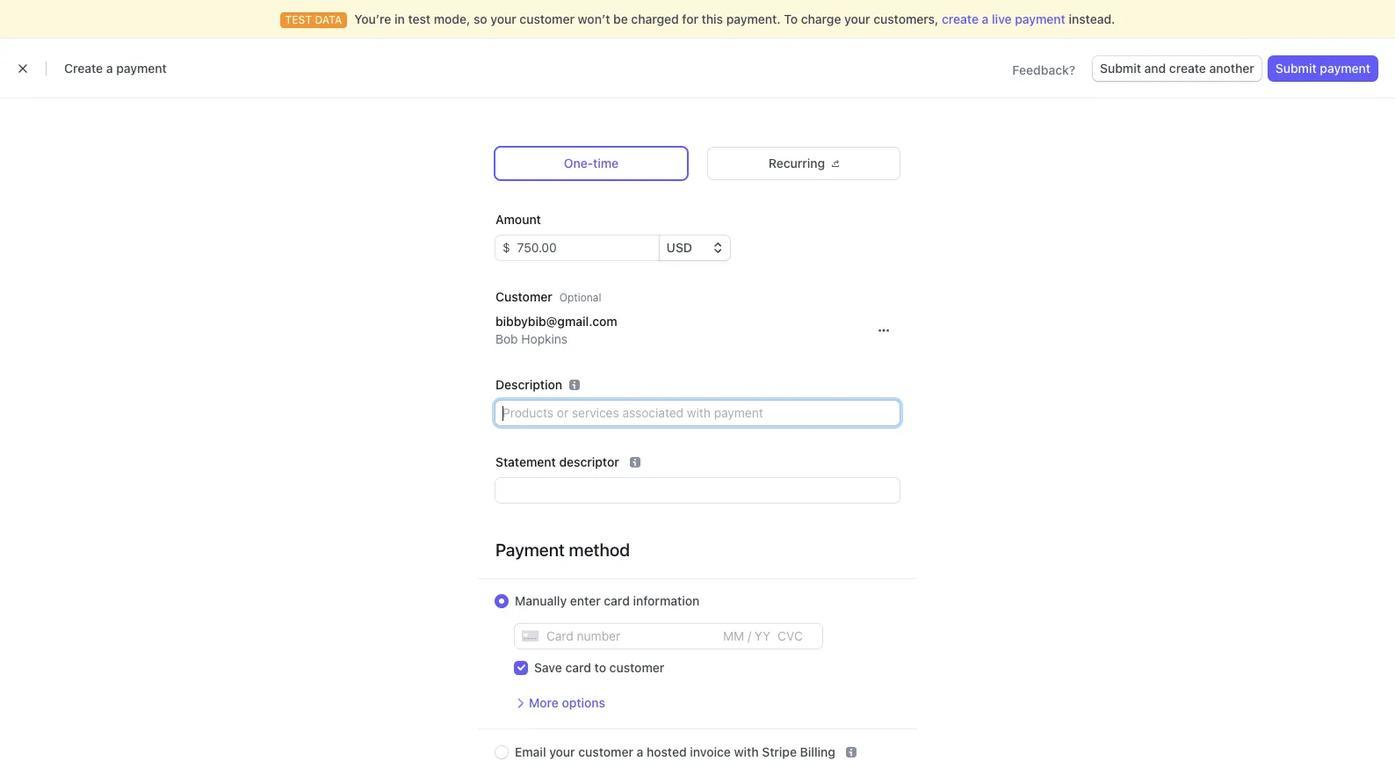 Task type: locate. For each thing, give the bounding box(es) containing it.
None text field
[[510, 236, 660, 260]]

2 horizontal spatial payment
[[1321, 61, 1371, 76]]

information
[[633, 593, 700, 608]]

1 horizontal spatial submit
[[1276, 61, 1317, 76]]

another
[[1210, 61, 1255, 76]]

this
[[702, 11, 724, 26]]

in
[[395, 11, 405, 26]]

your right charge
[[845, 11, 871, 26]]

stripe
[[762, 745, 797, 759]]

1 vertical spatial card
[[566, 660, 592, 675]]

customer left won't
[[520, 11, 575, 26]]

with
[[734, 745, 759, 759]]

card right 'enter'
[[604, 593, 630, 608]]

be
[[614, 11, 628, 26]]

2 vertical spatial customer
[[579, 745, 634, 759]]

create a payment
[[64, 61, 167, 76]]

0 vertical spatial customer
[[520, 11, 575, 26]]

create left 'live'
[[942, 11, 979, 26]]

your
[[491, 11, 517, 26], [845, 11, 871, 26], [550, 745, 575, 759]]

to
[[784, 11, 798, 26]]

2 horizontal spatial your
[[845, 11, 871, 26]]

a
[[982, 11, 989, 26], [106, 61, 113, 76], [637, 745, 644, 759]]

2 horizontal spatial a
[[982, 11, 989, 26]]

card left to
[[566, 660, 592, 675]]

1 vertical spatial a
[[106, 61, 113, 76]]

create right and
[[1170, 61, 1207, 76]]

payment.
[[727, 11, 781, 26]]

one-
[[564, 156, 593, 171]]

0 horizontal spatial create
[[942, 11, 979, 26]]

payment method
[[496, 540, 630, 560]]

more options button
[[515, 694, 606, 712]]

None text field
[[496, 478, 900, 503]]

hosted
[[647, 745, 687, 759]]

manually
[[515, 593, 567, 608]]

1 horizontal spatial payment
[[1015, 11, 1066, 26]]

charged
[[631, 11, 679, 26]]

a left 'live'
[[982, 11, 989, 26]]

1 horizontal spatial create
[[1170, 61, 1207, 76]]

statement descriptor
[[496, 454, 619, 469]]

recurring
[[769, 156, 826, 171]]

and
[[1145, 61, 1167, 76]]

bob
[[496, 331, 518, 346]]

1 submit from the left
[[1101, 61, 1142, 76]]

customers,
[[874, 11, 939, 26]]

customer
[[520, 11, 575, 26], [610, 660, 665, 675], [579, 745, 634, 759]]

descriptor
[[559, 454, 619, 469]]

1 horizontal spatial a
[[637, 745, 644, 759]]

your right email
[[550, 745, 575, 759]]

more options
[[529, 695, 606, 710]]

payment
[[1015, 11, 1066, 26], [116, 61, 167, 76], [1321, 61, 1371, 76]]

submit left and
[[1101, 61, 1142, 76]]

0 horizontal spatial submit
[[1101, 61, 1142, 76]]

charge
[[801, 11, 842, 26]]

2 submit from the left
[[1276, 61, 1317, 76]]

enter
[[570, 593, 601, 608]]

options
[[562, 695, 606, 710]]

customer
[[496, 289, 553, 304]]

0 horizontal spatial your
[[491, 11, 517, 26]]

time
[[593, 156, 619, 171]]

card
[[604, 593, 630, 608], [566, 660, 592, 675]]

submit right another
[[1276, 61, 1317, 76]]

description
[[496, 377, 563, 392]]

$
[[503, 240, 510, 255]]

feedback? button
[[1013, 62, 1076, 79]]

submit
[[1101, 61, 1142, 76], [1276, 61, 1317, 76]]

0 horizontal spatial a
[[106, 61, 113, 76]]

0 vertical spatial card
[[604, 593, 630, 608]]

mode,
[[434, 11, 471, 26]]

a left the hosted
[[637, 745, 644, 759]]

customer down options
[[579, 745, 634, 759]]

you're in test mode, so your customer won't be charged for this payment. to charge your customers, create a live payment instead.
[[354, 11, 1116, 26]]

customer right to
[[610, 660, 665, 675]]

create
[[64, 61, 103, 76]]

1 vertical spatial create
[[1170, 61, 1207, 76]]

your right so
[[491, 11, 517, 26]]

feedback?
[[1013, 62, 1076, 77]]

a right create on the top of page
[[106, 61, 113, 76]]

create
[[942, 11, 979, 26], [1170, 61, 1207, 76]]



Task type: vqa. For each thing, say whether or not it's contained in the screenshot.
Links
no



Task type: describe. For each thing, give the bounding box(es) containing it.
bibbybib@gmail.com
[[496, 314, 618, 329]]

Description text field
[[496, 401, 900, 425]]

manually enter card information
[[515, 593, 700, 608]]

payment
[[496, 540, 565, 560]]

bibbybib@gmail.com bob hopkins
[[496, 314, 618, 346]]

create a live payment button
[[942, 11, 1066, 28]]

so
[[474, 11, 488, 26]]

0 vertical spatial create
[[942, 11, 979, 26]]

usd button
[[660, 236, 730, 260]]

usd
[[667, 240, 693, 255]]

amount
[[496, 212, 541, 227]]

0 vertical spatial a
[[982, 11, 989, 26]]

1 horizontal spatial card
[[604, 593, 630, 608]]

payment inside button
[[1321, 61, 1371, 76]]

1 horizontal spatial your
[[550, 745, 575, 759]]

test
[[408, 11, 431, 26]]

1 vertical spatial customer
[[610, 660, 665, 675]]

0 horizontal spatial card
[[566, 660, 592, 675]]

statement
[[496, 454, 556, 469]]

2 vertical spatial a
[[637, 745, 644, 759]]

save card to customer
[[534, 660, 665, 675]]

live
[[992, 11, 1012, 26]]

hopkins
[[522, 331, 568, 346]]

recurring link
[[708, 148, 900, 179]]

invoice
[[690, 745, 731, 759]]

submit for submit and create another
[[1101, 61, 1142, 76]]

for
[[682, 11, 699, 26]]

optional
[[560, 291, 602, 304]]

you're
[[354, 11, 392, 26]]

instead.
[[1069, 11, 1116, 26]]

won't
[[578, 11, 610, 26]]

$ button
[[496, 236, 510, 260]]

submit and create another
[[1101, 61, 1255, 76]]

submit for submit payment
[[1276, 61, 1317, 76]]

submit payment button
[[1269, 56, 1378, 81]]

submit payment
[[1276, 61, 1371, 76]]

svg image
[[879, 325, 890, 336]]

save
[[534, 660, 562, 675]]

one-time
[[564, 156, 619, 171]]

0 horizontal spatial payment
[[116, 61, 167, 76]]

customer optional
[[496, 289, 602, 304]]

to
[[595, 660, 607, 675]]

more
[[529, 695, 559, 710]]

submit and create another button
[[1094, 56, 1262, 81]]

create inside button
[[1170, 61, 1207, 76]]

billing
[[800, 745, 836, 759]]

method
[[569, 540, 630, 560]]

email
[[515, 745, 546, 759]]

email your customer a hosted invoice with stripe billing
[[515, 745, 836, 759]]



